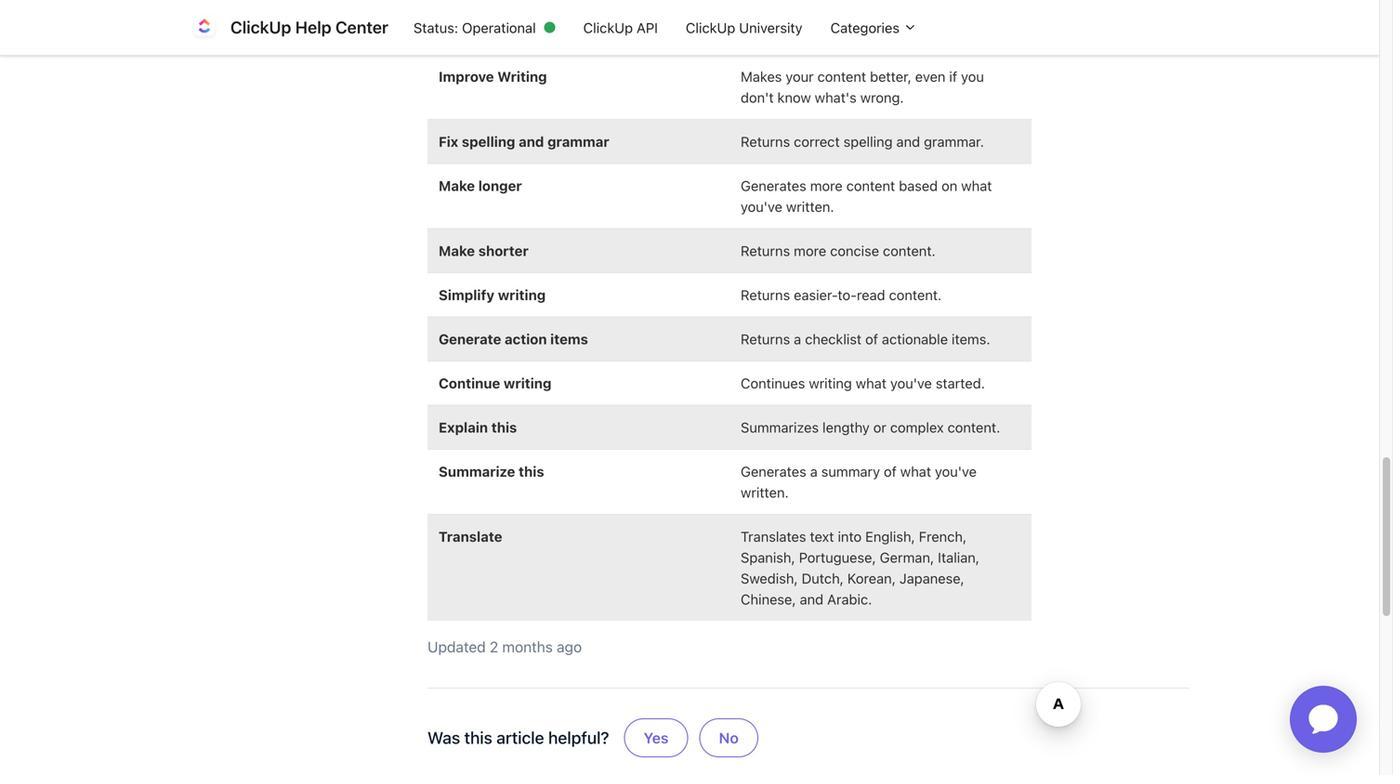 Task type: locate. For each thing, give the bounding box(es) containing it.
the
[[832, 24, 853, 40]]

1 horizontal spatial and
[[800, 591, 824, 607]]

0 horizontal spatial clickup
[[231, 17, 291, 37]]

you've down the actionable
[[891, 375, 932, 391]]

and down dutch,
[[800, 591, 824, 607]]

writing up action
[[498, 287, 546, 303]]

0 vertical spatial what
[[962, 177, 993, 194]]

1 horizontal spatial on
[[942, 177, 958, 194]]

spelling down wrong.
[[844, 133, 893, 150]]

0 vertical spatial you've
[[741, 198, 783, 215]]

of right checklist
[[866, 331, 879, 347]]

returns up continues
[[741, 331, 791, 347]]

months
[[502, 638, 553, 656]]

writing
[[498, 68, 547, 84]]

0 vertical spatial this
[[492, 419, 517, 435]]

2 spelling from the left
[[844, 133, 893, 150]]

more
[[811, 177, 843, 194], [794, 243, 827, 259]]

1 horizontal spatial spelling
[[844, 133, 893, 150]]

a left the command
[[925, 3, 932, 19]]

no button
[[700, 719, 759, 758]]

0 vertical spatial based
[[862, 3, 901, 19]]

on inside the edits selected text based on a command you enter into the modal.
[[905, 3, 921, 19]]

on inside generates more content based on what you've written.
[[942, 177, 958, 194]]

on for a
[[905, 3, 921, 19]]

into
[[805, 24, 829, 40], [838, 528, 862, 545]]

more up easier-
[[794, 243, 827, 259]]

a
[[925, 3, 932, 19], [794, 331, 802, 347], [811, 463, 818, 480]]

a left 'summary'
[[811, 463, 818, 480]]

2 horizontal spatial a
[[925, 3, 932, 19]]

clickup left help
[[231, 17, 291, 37]]

a left checklist
[[794, 331, 802, 347]]

1 vertical spatial content
[[847, 177, 896, 194]]

written. inside generates more content based on what you've written.
[[787, 198, 835, 215]]

2 horizontal spatial and
[[897, 133, 921, 150]]

0 horizontal spatial you
[[741, 24, 764, 40]]

0 vertical spatial make
[[439, 177, 475, 194]]

clickup api
[[584, 19, 658, 36]]

0 horizontal spatial spelling
[[462, 133, 516, 150]]

written. up returns more concise content.
[[787, 198, 835, 215]]

japanese,
[[900, 570, 965, 587]]

of right 'summary'
[[884, 463, 897, 480]]

returns more concise content.
[[741, 243, 940, 259]]

simplify writing
[[439, 287, 546, 303]]

based down grammar.
[[899, 177, 938, 194]]

writing down checklist
[[809, 375, 852, 391]]

generates down summarizes
[[741, 463, 807, 480]]

0 horizontal spatial a
[[794, 331, 802, 347]]

writing for continue
[[504, 375, 552, 391]]

make left longer
[[439, 177, 475, 194]]

on right "categories"
[[905, 3, 921, 19]]

writing down action
[[504, 375, 552, 391]]

returns left concise
[[741, 243, 791, 259]]

continues writing what you've started.
[[741, 375, 989, 391]]

generates
[[741, 177, 807, 194], [741, 463, 807, 480]]

ago
[[557, 638, 582, 656]]

content up what's
[[818, 68, 867, 84]]

this right summarize on the left bottom of page
[[519, 463, 544, 480]]

more inside generates more content based on what you've written.
[[811, 177, 843, 194]]

to-
[[838, 287, 857, 303]]

1 vertical spatial into
[[838, 528, 862, 545]]

4 returns from the top
[[741, 331, 791, 347]]

application
[[1268, 664, 1380, 775]]

1 horizontal spatial you've
[[891, 375, 932, 391]]

2 generates from the top
[[741, 463, 807, 480]]

1 vertical spatial you
[[961, 68, 985, 84]]

based inside generates more content based on what you've written.
[[899, 177, 938, 194]]

spelling
[[462, 133, 516, 150], [844, 133, 893, 150]]

1 make from the top
[[439, 177, 475, 194]]

1 vertical spatial on
[[942, 177, 958, 194]]

0 horizontal spatial you've
[[741, 198, 783, 215]]

0 horizontal spatial into
[[805, 24, 829, 40]]

a for checklist
[[794, 331, 802, 347]]

simplify
[[439, 287, 495, 303]]

yes button
[[624, 719, 688, 758]]

generates for you've
[[741, 177, 807, 194]]

text inside translates text into english, french, spanish, portuguese, german, italian, swedish, dutch, korean, japanese, chinese, and arabic.
[[810, 528, 834, 545]]

group
[[621, 704, 762, 773]]

1 generates from the top
[[741, 177, 807, 194]]

of for what
[[884, 463, 897, 480]]

2 vertical spatial you've
[[935, 463, 977, 480]]

api
[[637, 19, 658, 36]]

this right was
[[465, 728, 493, 748]]

explain this
[[439, 419, 517, 435]]

know
[[778, 89, 811, 105]]

clickup for clickup api
[[584, 19, 633, 36]]

was
[[428, 728, 460, 748]]

content.
[[883, 243, 936, 259], [889, 287, 942, 303], [948, 419, 1001, 435]]

english,
[[866, 528, 916, 545]]

1 vertical spatial make
[[439, 243, 475, 259]]

content. for complex
[[948, 419, 1001, 435]]

0 vertical spatial of
[[866, 331, 879, 347]]

content. right concise
[[883, 243, 936, 259]]

more for returns
[[794, 243, 827, 259]]

makes your content better, even if you don't know what's wrong.
[[741, 68, 985, 105]]

you've inside generates a summary of what you've written.
[[935, 463, 977, 480]]

2 horizontal spatial clickup
[[686, 19, 736, 36]]

and left grammar.
[[897, 133, 921, 150]]

text inside the edits selected text based on a command you enter into the modal.
[[834, 3, 859, 19]]

0 horizontal spatial and
[[519, 133, 544, 150]]

text
[[834, 3, 859, 19], [810, 528, 834, 545]]

2 make from the top
[[439, 243, 475, 259]]

spelling right fix at the left of page
[[462, 133, 516, 150]]

2 vertical spatial a
[[811, 463, 818, 480]]

makes
[[741, 68, 782, 84]]

wrong.
[[861, 89, 904, 105]]

1 vertical spatial written.
[[741, 484, 789, 501]]

generates inside generates more content based on what you've written.
[[741, 177, 807, 194]]

1 horizontal spatial you
[[961, 68, 985, 84]]

returns correct spelling and grammar.
[[741, 133, 988, 150]]

text up portuguese,
[[810, 528, 834, 545]]

returns left easier-
[[741, 287, 791, 303]]

a for summary
[[811, 463, 818, 480]]

you
[[741, 24, 764, 40], [961, 68, 985, 84]]

into down "selected"
[[805, 24, 829, 40]]

based inside the edits selected text based on a command you enter into the modal.
[[862, 3, 901, 19]]

0 vertical spatial a
[[925, 3, 932, 19]]

into inside the edits selected text based on a command you enter into the modal.
[[805, 24, 829, 40]]

0 vertical spatial generates
[[741, 177, 807, 194]]

help
[[295, 17, 332, 37]]

what up summarizes lengthy or complex content.
[[856, 375, 887, 391]]

generates down the correct at top right
[[741, 177, 807, 194]]

content. up the actionable
[[889, 287, 942, 303]]

content for your
[[818, 68, 867, 84]]

1 vertical spatial more
[[794, 243, 827, 259]]

1 vertical spatial based
[[899, 177, 938, 194]]

content inside the makes your content better, even if you don't know what's wrong.
[[818, 68, 867, 84]]

this for was
[[465, 728, 493, 748]]

0 vertical spatial you
[[741, 24, 764, 40]]

text up the
[[834, 3, 859, 19]]

0 horizontal spatial what
[[856, 375, 887, 391]]

generate
[[439, 331, 501, 347]]

2 vertical spatial content.
[[948, 419, 1001, 435]]

written. up translates
[[741, 484, 789, 501]]

0 vertical spatial text
[[834, 3, 859, 19]]

1 vertical spatial a
[[794, 331, 802, 347]]

what down complex at the right of the page
[[901, 463, 932, 480]]

0 vertical spatial written.
[[787, 198, 835, 215]]

this right explain
[[492, 419, 517, 435]]

based for content
[[899, 177, 938, 194]]

university
[[739, 19, 803, 36]]

clickup left api
[[584, 19, 633, 36]]

and
[[519, 133, 544, 150], [897, 133, 921, 150], [800, 591, 824, 607]]

arabic.
[[828, 591, 872, 607]]

lengthy
[[823, 419, 870, 435]]

1 vertical spatial content.
[[889, 287, 942, 303]]

make for make shorter
[[439, 243, 475, 259]]

1 vertical spatial generates
[[741, 463, 807, 480]]

clickup for clickup university
[[686, 19, 736, 36]]

a inside generates a summary of what you've written.
[[811, 463, 818, 480]]

2 horizontal spatial what
[[962, 177, 993, 194]]

clickup help center
[[231, 17, 389, 37]]

grammar
[[548, 133, 610, 150]]

content down the returns correct spelling and grammar.
[[847, 177, 896, 194]]

more down the correct at top right
[[811, 177, 843, 194]]

2 vertical spatial this
[[465, 728, 493, 748]]

content inside generates more content based on what you've written.
[[847, 177, 896, 194]]

categories
[[831, 19, 904, 36]]

0 vertical spatial more
[[811, 177, 843, 194]]

generates inside generates a summary of what you've written.
[[741, 463, 807, 480]]

clickup left edits
[[686, 19, 736, 36]]

1 vertical spatial this
[[519, 463, 544, 480]]

this for summarize
[[519, 463, 544, 480]]

or
[[874, 419, 887, 435]]

writing
[[498, 287, 546, 303], [504, 375, 552, 391], [809, 375, 852, 391]]

enter
[[768, 24, 801, 40]]

you've up returns more concise content.
[[741, 198, 783, 215]]

what inside generates more content based on what you've written.
[[962, 177, 993, 194]]

0 horizontal spatial on
[[905, 3, 921, 19]]

on down grammar.
[[942, 177, 958, 194]]

based up modal. on the right top of the page
[[862, 3, 901, 19]]

1 horizontal spatial what
[[901, 463, 932, 480]]

returns down don't
[[741, 133, 791, 150]]

what
[[962, 177, 993, 194], [856, 375, 887, 391], [901, 463, 932, 480]]

status:
[[414, 19, 459, 36]]

1 vertical spatial text
[[810, 528, 834, 545]]

returns
[[741, 133, 791, 150], [741, 243, 791, 259], [741, 287, 791, 303], [741, 331, 791, 347]]

returns for returns a checklist of actionable items.
[[741, 331, 791, 347]]

1 returns from the top
[[741, 133, 791, 150]]

1 horizontal spatial into
[[838, 528, 862, 545]]

checklist
[[805, 331, 862, 347]]

categories button
[[817, 10, 932, 45]]

1 horizontal spatial of
[[884, 463, 897, 480]]

0 vertical spatial content
[[818, 68, 867, 84]]

2 returns from the top
[[741, 243, 791, 259]]

summarize
[[439, 463, 515, 480]]

returns a checklist of actionable items.
[[741, 331, 994, 347]]

spanish,
[[741, 549, 796, 566]]

you've
[[741, 198, 783, 215], [891, 375, 932, 391], [935, 463, 977, 480]]

content
[[818, 68, 867, 84], [847, 177, 896, 194]]

make up simplify
[[439, 243, 475, 259]]

0 vertical spatial into
[[805, 24, 829, 40]]

based for text
[[862, 3, 901, 19]]

you've down complex at the right of the page
[[935, 463, 977, 480]]

you down edits
[[741, 24, 764, 40]]

2 horizontal spatial you've
[[935, 463, 977, 480]]

make for make longer
[[439, 177, 475, 194]]

1 horizontal spatial a
[[811, 463, 818, 480]]

what inside generates a summary of what you've written.
[[901, 463, 932, 480]]

and left grammar on the left of page
[[519, 133, 544, 150]]

items
[[551, 331, 588, 347]]

dutch,
[[802, 570, 844, 587]]

continues
[[741, 375, 806, 391]]

content for more
[[847, 177, 896, 194]]

what down grammar.
[[962, 177, 993, 194]]

0 horizontal spatial of
[[866, 331, 879, 347]]

into up portuguese,
[[838, 528, 862, 545]]

1 horizontal spatial clickup
[[584, 19, 633, 36]]

content. down started.
[[948, 419, 1001, 435]]

grammar.
[[924, 133, 985, 150]]

1 vertical spatial of
[[884, 463, 897, 480]]

3 returns from the top
[[741, 287, 791, 303]]

group containing yes
[[621, 704, 762, 773]]

you right if
[[961, 68, 985, 84]]

actionable
[[882, 331, 948, 347]]

french,
[[919, 528, 967, 545]]

of
[[866, 331, 879, 347], [884, 463, 897, 480]]

chinese,
[[741, 591, 796, 607]]

of inside generates a summary of what you've written.
[[884, 463, 897, 480]]

0 vertical spatial on
[[905, 3, 921, 19]]

2 vertical spatial what
[[901, 463, 932, 480]]



Task type: vqa. For each thing, say whether or not it's contained in the screenshot.
the bottommost Use
no



Task type: describe. For each thing, give the bounding box(es) containing it.
operational
[[462, 19, 536, 36]]

clickup help center link
[[190, 13, 400, 42]]

of for actionable
[[866, 331, 879, 347]]

selected
[[776, 3, 831, 19]]

and inside translates text into english, french, spanish, portuguese, german, italian, swedish, dutch, korean, japanese, chinese, and arabic.
[[800, 591, 824, 607]]

action
[[505, 331, 547, 347]]

no
[[719, 729, 739, 747]]

writing for simplify
[[498, 287, 546, 303]]

continue writing
[[439, 375, 555, 391]]

this for explain
[[492, 419, 517, 435]]

make shorter
[[439, 243, 529, 259]]

1 vertical spatial you've
[[891, 375, 932, 391]]

generates more content based on what you've written.
[[741, 177, 993, 215]]

clickup help help center home page image
[[190, 13, 219, 42]]

german,
[[880, 549, 935, 566]]

translates text into english, french, spanish, portuguese, german, italian, swedish, dutch, korean, japanese, chinese, and arabic.
[[741, 528, 980, 607]]

explain
[[439, 419, 488, 435]]

0 vertical spatial content.
[[883, 243, 936, 259]]

clickup api link
[[570, 10, 672, 45]]

edits selected text based on a command you enter into the modal.
[[741, 3, 999, 40]]

translate
[[439, 528, 503, 545]]

yes
[[644, 729, 669, 747]]

more for generates
[[811, 177, 843, 194]]

improve writing
[[439, 68, 547, 84]]

what's
[[815, 89, 857, 105]]

updated 2 months ago
[[428, 638, 582, 656]]

into inside translates text into english, french, spanish, portuguese, german, italian, swedish, dutch, korean, japanese, chinese, and arabic.
[[838, 528, 862, 545]]

returns for returns more concise content.
[[741, 243, 791, 259]]

you inside the makes your content better, even if you don't know what's wrong.
[[961, 68, 985, 84]]

items.
[[952, 331, 991, 347]]

korean,
[[848, 570, 896, 587]]

don't
[[741, 89, 774, 105]]

translates
[[741, 528, 807, 545]]

you inside the edits selected text based on a command you enter into the modal.
[[741, 24, 764, 40]]

summarizes lengthy or complex content.
[[741, 419, 1001, 435]]

a inside the edits selected text based on a command you enter into the modal.
[[925, 3, 932, 19]]

clickup university link
[[672, 10, 817, 45]]

summarize this
[[439, 463, 548, 480]]

clickup university
[[686, 19, 803, 36]]

clickup for clickup help center
[[231, 17, 291, 37]]

better,
[[870, 68, 912, 84]]

continue
[[439, 375, 501, 391]]

1 spelling from the left
[[462, 133, 516, 150]]

1 vertical spatial what
[[856, 375, 887, 391]]

helpful?
[[549, 728, 610, 748]]

started.
[[936, 375, 986, 391]]

returns for returns easier-to-read content.
[[741, 287, 791, 303]]

returns easier-to-read content.
[[741, 287, 946, 303]]

status: operational
[[414, 19, 536, 36]]

generate action items
[[439, 331, 588, 347]]

content. for read
[[889, 287, 942, 303]]

writing for continues
[[809, 375, 852, 391]]

modal.
[[857, 24, 900, 40]]

improve
[[439, 68, 494, 84]]

command
[[936, 3, 999, 19]]

center
[[336, 17, 389, 37]]

2
[[490, 638, 499, 656]]

complex
[[891, 419, 944, 435]]

italian,
[[938, 549, 980, 566]]

make longer
[[439, 177, 522, 194]]

generates for written.
[[741, 463, 807, 480]]

shorter
[[479, 243, 529, 259]]

summarizes
[[741, 419, 819, 435]]

if
[[950, 68, 958, 84]]

on for what
[[942, 177, 958, 194]]

updated
[[428, 638, 486, 656]]

read
[[857, 287, 886, 303]]

your
[[786, 68, 814, 84]]

summary
[[822, 463, 881, 480]]

edits
[[741, 3, 773, 19]]

written. inside generates a summary of what you've written.
[[741, 484, 789, 501]]

even
[[916, 68, 946, 84]]

you've inside generates more content based on what you've written.
[[741, 198, 783, 215]]

fix spelling and grammar
[[439, 133, 610, 150]]

fix
[[439, 133, 459, 150]]

concise
[[830, 243, 880, 259]]

correct
[[794, 133, 840, 150]]

returns for returns correct spelling and grammar.
[[741, 133, 791, 150]]

was this article helpful?
[[428, 728, 610, 748]]

swedish,
[[741, 570, 798, 587]]

longer
[[479, 177, 522, 194]]

article
[[497, 728, 544, 748]]

easier-
[[794, 287, 838, 303]]



